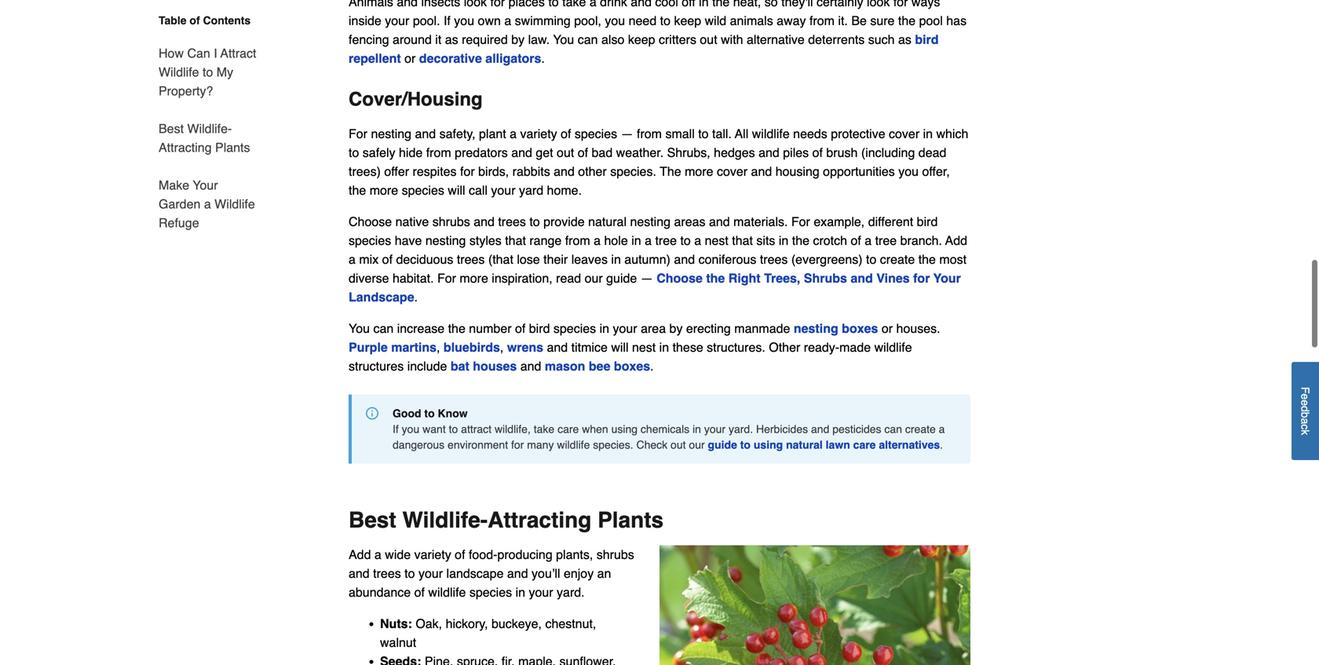 Task type: locate. For each thing, give the bounding box(es) containing it.
1 horizontal spatial if
[[444, 13, 451, 28]]

heat,
[[734, 0, 762, 9]]

2 vertical spatial more
[[460, 271, 489, 285]]

bluebirds
[[444, 340, 500, 355]]

in right chemicals
[[693, 423, 702, 436]]

can inside if you want to attract wildlife, take care when using chemicals in your yard. herbicides and pesticides can create a dangerous environment for many wildlife species. check out our
[[885, 423, 903, 436]]

a inside for nesting and safety, plant a variety of species — from small to tall. all wildlife needs protective cover in which to safely hide from predators and get out of bad weather. shrubs, hedges and piles of brush (including dead trees) offer respites for birds, rabbits and other species. the more cover and housing opportunities you offer, the more species will call your yard home.
[[510, 126, 517, 141]]

plants up make your garden a wildlife refuge link
[[215, 140, 250, 155]]

0 horizontal spatial wildlife
[[159, 65, 199, 79]]

0 horizontal spatial will
[[448, 183, 466, 197]]

0 horizontal spatial out
[[557, 145, 575, 160]]

have
[[395, 233, 422, 248]]

1 horizontal spatial more
[[460, 271, 489, 285]]

to inside if you want to attract wildlife, take care when using chemicals in your yard. herbicides and pesticides can create a dangerous environment for many wildlife species. check out our
[[449, 423, 458, 436]]

wildlife down 'when'
[[557, 439, 590, 451]]

for right vines on the right
[[914, 271, 931, 285]]

care
[[558, 423, 579, 436], [854, 439, 876, 451]]

choose down autumn)
[[657, 271, 703, 285]]

plants for best wildlife- attracting plants
[[215, 140, 250, 155]]

your left area
[[613, 321, 638, 336]]

decorative
[[419, 51, 482, 65]]

wildlife for your
[[215, 197, 255, 211]]

the
[[660, 164, 682, 179]]

to
[[549, 0, 559, 9], [661, 13, 671, 28], [203, 65, 213, 79], [699, 126, 709, 141], [349, 145, 359, 160], [530, 214, 540, 229], [681, 233, 691, 248], [867, 252, 877, 267], [425, 407, 435, 420], [449, 423, 458, 436], [741, 439, 751, 451], [405, 566, 415, 581]]

our down leaves at the left top of page
[[585, 271, 603, 285]]

1 vertical spatial by
[[670, 321, 683, 336]]

0 vertical spatial variety
[[521, 126, 558, 141]]

1 horizontal spatial tree
[[876, 233, 897, 248]]

.
[[542, 51, 545, 65], [415, 290, 418, 304], [651, 359, 654, 373], [941, 439, 944, 451]]

for up the safely
[[349, 126, 368, 141]]

1 horizontal spatial shrubs
[[597, 547, 635, 562]]

in inside the add a wide variety of food-producing plants, shrubs and trees to your landscape and you'll enjoy an abundance of wildlife species in your yard.
[[516, 585, 526, 600]]

, up houses
[[500, 340, 504, 355]]

as right it
[[445, 32, 459, 47]]

1 e from the top
[[1300, 394, 1313, 400]]

more down offer
[[370, 183, 398, 197]]

k
[[1300, 430, 1313, 436]]

choose for the
[[657, 271, 703, 285]]

1 vertical spatial plants
[[598, 508, 664, 533]]

safety,
[[440, 126, 476, 141]]

species down landscape
[[470, 585, 512, 600]]

1 horizontal spatial for
[[438, 271, 456, 285]]

best
[[159, 121, 184, 136], [349, 508, 397, 533]]

1 horizontal spatial care
[[854, 439, 876, 451]]

create inside if you want to attract wildlife, take care when using chemicals in your yard. herbicides and pesticides can create a dangerous environment for many wildlife species. check out our
[[906, 423, 936, 436]]

2 vertical spatial out
[[671, 439, 686, 451]]

mason bee boxes link
[[545, 359, 651, 373]]

branch.
[[901, 233, 943, 248]]

animals
[[730, 13, 774, 28]]

how can i attract wildlife to my property? link
[[159, 35, 258, 110]]

2 vertical spatial for
[[438, 271, 456, 285]]

from up weather.
[[637, 126, 662, 141]]

add up most
[[946, 233, 968, 248]]

1 vertical spatial or
[[882, 321, 893, 336]]

martins
[[391, 340, 437, 355]]

0 horizontal spatial our
[[585, 271, 603, 285]]

deciduous
[[396, 252, 454, 267]]

landscape
[[349, 290, 415, 304]]

and inside if you want to attract wildlife, take care when using chemicals in your yard. herbicides and pesticides can create a dangerous environment for many wildlife species. check out our
[[812, 423, 830, 436]]

the down branch.
[[919, 252, 937, 267]]

0 horizontal spatial boxes
[[614, 359, 651, 373]]

in down area
[[660, 340, 670, 355]]

trees,
[[765, 271, 801, 285]]

2 horizontal spatial out
[[700, 32, 718, 47]]

0 horizontal spatial look
[[464, 0, 487, 9]]

1 horizontal spatial wildlife
[[215, 197, 255, 211]]

1 vertical spatial attracting
[[488, 508, 592, 533]]

0 vertical spatial —
[[621, 126, 634, 141]]

1 horizontal spatial attracting
[[488, 508, 592, 533]]

vines
[[877, 271, 910, 285]]

bird inside choose native shrubs and trees to provide natural nesting areas and materials. for example, different bird species have nesting styles that range from a hole in a tree to a nest that sits in the crotch of a tree branch. add a mix of deciduous trees (that lose their leaves in autumn) and coniferous trees (evergreens) to create the most diverse habitat. for more inspiration, read our guide —
[[917, 214, 938, 229]]

red berries on a green plant. image
[[660, 546, 971, 665]]

1 vertical spatial choose
[[657, 271, 703, 285]]

the down coniferous
[[707, 271, 725, 285]]

0 vertical spatial can
[[578, 32, 598, 47]]

e
[[1300, 394, 1313, 400], [1300, 400, 1313, 406]]

ready-
[[804, 340, 840, 355]]

for inside if you want to attract wildlife, take care when using chemicals in your yard. herbicides and pesticides can create a dangerous environment for many wildlife species. check out our
[[511, 439, 524, 451]]

1 horizontal spatial using
[[754, 439, 783, 451]]

1 horizontal spatial plants
[[598, 508, 664, 533]]

places
[[509, 0, 545, 9]]

for down deciduous
[[438, 271, 456, 285]]

0 vertical spatial more
[[685, 164, 714, 179]]

cover up (including
[[889, 126, 920, 141]]

get
[[536, 145, 554, 160]]

wildlife- up food-
[[403, 508, 488, 533]]

if down good
[[393, 423, 399, 436]]

1 horizontal spatial add
[[946, 233, 968, 248]]

from up leaves at the left top of page
[[565, 233, 591, 248]]

0 vertical spatial add
[[946, 233, 968, 248]]

0 horizontal spatial plants
[[215, 140, 250, 155]]

2 horizontal spatial can
[[885, 423, 903, 436]]

choose up mix
[[349, 214, 392, 229]]

1 horizontal spatial out
[[671, 439, 686, 451]]

0 horizontal spatial natural
[[589, 214, 627, 229]]

0 vertical spatial by
[[512, 32, 525, 47]]

b
[[1300, 412, 1313, 418]]

the up wild
[[713, 0, 730, 9]]

for inside for nesting and safety, plant a variety of species — from small to tall. all wildlife needs protective cover in which to safely hide from predators and get out of bad weather. shrubs, hedges and piles of brush (including dead trees) offer respites for birds, rabbits and other species. the more cover and housing opportunities you offer, the more species will call your yard home.
[[460, 164, 475, 179]]

0 horizontal spatial wildlife-
[[187, 121, 232, 136]]

0 vertical spatial best
[[159, 121, 184, 136]]

1 vertical spatial yard.
[[557, 585, 585, 600]]

(including
[[862, 145, 916, 160]]

out right get
[[557, 145, 575, 160]]

0 horizontal spatial tree
[[656, 233, 677, 248]]

trees up abundance
[[373, 566, 401, 581]]

read
[[556, 271, 582, 285]]

titmice
[[572, 340, 608, 355]]

to inside the add a wide variety of food-producing plants, shrubs and trees to your landscape and you'll enjoy an abundance of wildlife species in your yard.
[[405, 566, 415, 581]]

crotch
[[814, 233, 848, 248]]

a inside the add a wide variety of food-producing plants, shrubs and trees to your landscape and you'll enjoy an abundance of wildlife species in your yard.
[[375, 547, 382, 562]]

0 vertical spatial out
[[700, 32, 718, 47]]

best wildlife- attracting plants link
[[159, 110, 258, 167]]

1 vertical spatial variety
[[415, 547, 452, 562]]

1 horizontal spatial by
[[670, 321, 683, 336]]

1 vertical spatial bird
[[917, 214, 938, 229]]

attract
[[221, 46, 257, 60]]

trees inside the add a wide variety of food-producing plants, shrubs and trees to your landscape and you'll enjoy an abundance of wildlife species in your yard.
[[373, 566, 401, 581]]

choose for native
[[349, 214, 392, 229]]

1 horizontal spatial cover
[[889, 126, 920, 141]]

0 horizontal spatial yard.
[[557, 585, 585, 600]]

table of contents element
[[140, 13, 258, 233]]

a up pool,
[[590, 0, 597, 9]]

nest down area
[[632, 340, 656, 355]]

our inside if you want to attract wildlife, take care when using chemicals in your yard. herbicides and pesticides can create a dangerous environment for many wildlife species. check out our
[[689, 439, 705, 451]]

variety up get
[[521, 126, 558, 141]]

2 vertical spatial bird
[[529, 321, 550, 336]]

diverse
[[349, 271, 389, 285]]

guide down autumn)
[[607, 271, 637, 285]]

yard. inside if you want to attract wildlife, take care when using chemicals in your yard. herbicides and pesticides can create a dangerous environment for many wildlife species. check out our
[[729, 423, 754, 436]]

0 horizontal spatial by
[[512, 32, 525, 47]]

0 horizontal spatial care
[[558, 423, 579, 436]]

more inside choose native shrubs and trees to provide natural nesting areas and materials. for example, different bird species have nesting styles that range from a hole in a tree to a nest that sits in the crotch of a tree branch. add a mix of deciduous trees (that lose their leaves in autumn) and coniferous trees (evergreens) to create the most diverse habitat. for more inspiration, read our guide —
[[460, 271, 489, 285]]

or left houses.
[[882, 321, 893, 336]]

0 vertical spatial attracting
[[159, 140, 212, 155]]

the inside for nesting and safety, plant a variety of species — from small to tall. all wildlife needs protective cover in which to safely hide from predators and get out of bad weather. shrubs, hedges and piles of brush (including dead trees) offer respites for birds, rabbits and other species. the more cover and housing opportunities you offer, the more species will call your yard home.
[[349, 183, 366, 197]]

0 vertical spatial if
[[444, 13, 451, 28]]

0 vertical spatial plants
[[215, 140, 250, 155]]

for down wildlife, in the left bottom of the page
[[511, 439, 524, 451]]

birds,
[[479, 164, 509, 179]]

0 horizontal spatial for
[[349, 126, 368, 141]]

and up guide to using natural lawn care alternatives link
[[812, 423, 830, 436]]

plants up an
[[598, 508, 664, 533]]

0 horizontal spatial best
[[159, 121, 184, 136]]

trees down sits
[[760, 252, 788, 267]]

from left it.
[[810, 13, 835, 28]]

mix
[[359, 252, 379, 267]]

more down styles
[[460, 271, 489, 285]]

and right the areas
[[709, 214, 730, 229]]

alternatives
[[879, 439, 941, 451]]

nest up coniferous
[[705, 233, 729, 248]]

0 horizontal spatial can
[[374, 321, 394, 336]]

best inside best wildlife- attracting plants
[[159, 121, 184, 136]]

table of contents
[[159, 14, 251, 27]]

of up wrens
[[515, 321, 526, 336]]

d
[[1300, 406, 1313, 412]]

0 vertical spatial take
[[563, 0, 586, 9]]

take up many
[[534, 423, 555, 436]]

boxes
[[842, 321, 879, 336], [614, 359, 651, 373]]

1 horizontal spatial boxes
[[842, 321, 879, 336]]

create up alternatives
[[906, 423, 936, 436]]

wildlife
[[159, 65, 199, 79], [215, 197, 255, 211]]

add inside the add a wide variety of food-producing plants, shrubs and trees to your landscape and you'll enjoy an abundance of wildlife species in your yard.
[[349, 547, 371, 562]]

materials.
[[734, 214, 788, 229]]

it.
[[839, 13, 848, 28]]

1 horizontal spatial wildlife-
[[403, 508, 488, 533]]

plant
[[479, 126, 507, 141]]

your inside if you want to attract wildlife, take care when using chemicals in your yard. herbicides and pesticides can create a dangerous environment for many wildlife species. check out our
[[705, 423, 726, 436]]

0 horizontal spatial you
[[349, 321, 370, 336]]

— inside for nesting and safety, plant a variety of species — from small to tall. all wildlife needs protective cover in which to safely hide from predators and get out of bad weather. shrubs, hedges and piles of brush (including dead trees) offer respites for birds, rabbits and other species. the more cover and housing opportunities you offer, the more species will call your yard home.
[[621, 126, 634, 141]]

alternative
[[747, 32, 805, 47]]

the down trees)
[[349, 183, 366, 197]]

a inside button
[[1300, 418, 1313, 425]]

care left 'when'
[[558, 423, 579, 436]]

attracting for best wildlife- attracting plants
[[159, 140, 212, 155]]

natural up hole
[[589, 214, 627, 229]]

1 vertical spatial natural
[[787, 439, 823, 451]]

0 vertical spatial will
[[448, 183, 466, 197]]

and up pool.
[[397, 0, 418, 9]]

natural
[[589, 214, 627, 229], [787, 439, 823, 451]]

wildlife- inside best wildlife- attracting plants
[[187, 121, 232, 136]]

1 horizontal spatial or
[[882, 321, 893, 336]]

1 horizontal spatial that
[[732, 233, 753, 248]]

and up need
[[631, 0, 652, 9]]

food-
[[469, 547, 498, 562]]

species inside the add a wide variety of food-producing plants, shrubs and trees to your landscape and you'll enjoy an abundance of wildlife species in your yard.
[[470, 585, 512, 600]]

nesting up ready-
[[794, 321, 839, 336]]

0 horizontal spatial choose
[[349, 214, 392, 229]]

your inside for nesting and safety, plant a variety of species — from small to tall. all wildlife needs protective cover in which to safely hide from predators and get out of bad weather. shrubs, hedges and piles of brush (including dead trees) offer respites for birds, rabbits and other species. the more cover and housing opportunities you offer, the more species will call your yard home.
[[491, 183, 516, 197]]

species. inside for nesting and safety, plant a variety of species — from small to tall. all wildlife needs protective cover in which to safely hide from predators and get out of bad weather. shrubs, hedges and piles of brush (including dead trees) offer respites for birds, rabbits and other species. the more cover and housing opportunities you offer, the more species will call your yard home.
[[611, 164, 657, 179]]

1 vertical spatial take
[[534, 423, 555, 436]]

wildlife inside if you want to attract wildlife, take care when using chemicals in your yard. herbicides and pesticides can create a dangerous environment for many wildlife species. check out our
[[557, 439, 590, 451]]

0 vertical spatial our
[[585, 271, 603, 285]]

in inside animals and insects look for places to take a drink and cool off in the heat, so they'll certainly look for ways inside your pool. if you own a swimming pool, you need to keep wild animals away from it. be sure the pool has fencing around it as required by law. you can also keep critters out with alternative deterrents such as
[[699, 0, 709, 9]]

1 vertical spatial our
[[689, 439, 705, 451]]

boxes down the 'you can increase the number of bird species in your area by erecting manmade nesting boxes or houses. purple martins , bluebirds , wrens'
[[614, 359, 651, 373]]

0 vertical spatial using
[[612, 423, 638, 436]]

care down pesticides
[[854, 439, 876, 451]]

when
[[582, 423, 609, 436]]

a inside make your garden a wildlife refuge
[[204, 197, 211, 211]]

keep
[[674, 13, 702, 28], [628, 32, 656, 47]]

1 tree from the left
[[656, 233, 677, 248]]

or
[[405, 51, 416, 65], [882, 321, 893, 336]]

many
[[527, 439, 554, 451]]

boxes up made on the bottom right
[[842, 321, 879, 336]]

attracting up make
[[159, 140, 212, 155]]

your left landscape
[[419, 566, 443, 581]]

a left wide at the left bottom of the page
[[375, 547, 382, 562]]

1 that from the left
[[505, 233, 526, 248]]

trees
[[498, 214, 526, 229], [457, 252, 485, 267], [760, 252, 788, 267], [373, 566, 401, 581]]

wildlife inside how can i attract wildlife to my property?
[[159, 65, 199, 79]]

in up buckeye,
[[516, 585, 526, 600]]

know
[[438, 407, 468, 420]]

that up lose
[[505, 233, 526, 248]]

from inside choose native shrubs and trees to provide natural nesting areas and materials. for example, different bird species have nesting styles that range from a hole in a tree to a nest that sits in the crotch of a tree branch. add a mix of deciduous trees (that lose their leaves in autumn) and coniferous trees (evergreens) to create the most diverse habitat. for more inspiration, read our guide —
[[565, 233, 591, 248]]

a left mix
[[349, 252, 356, 267]]

bird up wrens link
[[529, 321, 550, 336]]

for up call
[[460, 164, 475, 179]]

will up mason bee boxes link
[[612, 340, 629, 355]]

0 vertical spatial wildlife
[[159, 65, 199, 79]]

e up "b" on the bottom right of page
[[1300, 400, 1313, 406]]

create inside choose native shrubs and trees to provide natural nesting areas and materials. for example, different bird species have nesting styles that range from a hole in a tree to a nest that sits in the crotch of a tree branch. add a mix of deciduous trees (that lose their leaves in autumn) and coniferous trees (evergreens) to create the most diverse habitat. for more inspiration, read our guide —
[[881, 252, 916, 267]]

choose inside "choose the right trees, shrubs and vines for your landscape"
[[657, 271, 703, 285]]

1 as from the left
[[445, 32, 459, 47]]

choose inside choose native shrubs and trees to provide natural nesting areas and materials. for example, different bird species have nesting styles that range from a hole in a tree to a nest that sits in the crotch of a tree branch. add a mix of deciduous trees (that lose their leaves in autumn) and coniferous trees (evergreens) to create the most diverse habitat. for more inspiration, read our guide —
[[349, 214, 392, 229]]

plants inside best wildlife- attracting plants
[[215, 140, 250, 155]]

,
[[437, 340, 440, 355], [500, 340, 504, 355]]

0 horizontal spatial that
[[505, 233, 526, 248]]

out inside if you want to attract wildlife, take care when using chemicals in your yard. herbicides and pesticides can create a dangerous environment for many wildlife species. check out our
[[671, 439, 686, 451]]

wildlife- down property?
[[187, 121, 232, 136]]

0 horizontal spatial shrubs
[[433, 214, 470, 229]]

you left offer,
[[899, 164, 919, 179]]

0 vertical spatial you
[[553, 32, 575, 47]]

1 horizontal spatial nest
[[705, 233, 729, 248]]

take
[[563, 0, 586, 9], [534, 423, 555, 436]]

you inside animals and insects look for places to take a drink and cool off in the heat, so they'll certainly look for ways inside your pool. if you own a swimming pool, you need to keep wild animals away from it. be sure the pool has fencing around it as required by law. you can also keep critters out with alternative deterrents such as
[[553, 32, 575, 47]]

natural down herbicides
[[787, 439, 823, 451]]

2 look from the left
[[867, 0, 890, 9]]

a
[[590, 0, 597, 9], [505, 13, 512, 28], [510, 126, 517, 141], [204, 197, 211, 211], [594, 233, 601, 248], [645, 233, 652, 248], [695, 233, 702, 248], [865, 233, 872, 248], [349, 252, 356, 267], [1300, 418, 1313, 425], [939, 423, 946, 436], [375, 547, 382, 562]]

0 vertical spatial yard.
[[729, 423, 754, 436]]

0 vertical spatial choose
[[349, 214, 392, 229]]

0 horizontal spatial variety
[[415, 547, 452, 562]]

a inside if you want to attract wildlife, take care when using chemicals in your yard. herbicides and pesticides can create a dangerous environment for many wildlife species. check out our
[[939, 423, 946, 436]]

1 vertical spatial using
[[754, 439, 783, 451]]

check
[[637, 439, 668, 451]]

0 horizontal spatial —
[[621, 126, 634, 141]]

around
[[393, 32, 432, 47]]

natural inside choose native shrubs and trees to provide natural nesting areas and materials. for example, different bird species have nesting styles that range from a hole in a tree to a nest that sits in the crotch of a tree branch. add a mix of deciduous trees (that lose their leaves in autumn) and coniferous trees (evergreens) to create the most diverse habitat. for more inspiration, read our guide —
[[589, 214, 627, 229]]

inside
[[349, 13, 382, 28]]

by up the these
[[670, 321, 683, 336]]

0 horizontal spatial cover
[[717, 164, 748, 179]]

e up d
[[1300, 394, 1313, 400]]

wildlife down houses.
[[875, 340, 913, 355]]

the inside "choose the right trees, shrubs and vines for your landscape"
[[707, 271, 725, 285]]

1 vertical spatial species.
[[593, 439, 634, 451]]

0 horizontal spatial your
[[193, 178, 218, 192]]

you'll
[[532, 566, 561, 581]]

you up purple
[[349, 321, 370, 336]]

0 horizontal spatial add
[[349, 547, 371, 562]]

guide right check at the bottom
[[708, 439, 738, 451]]

producing
[[498, 547, 553, 562]]

1 vertical spatial more
[[370, 183, 398, 197]]

cover down hedges
[[717, 164, 748, 179]]

to inside how can i attract wildlife to my property?
[[203, 65, 213, 79]]

from
[[810, 13, 835, 28], [637, 126, 662, 141], [426, 145, 452, 160], [565, 233, 591, 248]]

1 vertical spatial wildlife
[[215, 197, 255, 211]]

create up vines on the right
[[881, 252, 916, 267]]

species. down weather.
[[611, 164, 657, 179]]

attracting inside best wildlife- attracting plants
[[159, 140, 212, 155]]

1 vertical spatial best
[[349, 508, 397, 533]]

that
[[505, 233, 526, 248], [732, 233, 753, 248]]

a right garden
[[204, 197, 211, 211]]

sure
[[871, 13, 895, 28]]

using right 'when'
[[612, 423, 638, 436]]

their
[[544, 252, 568, 267]]

purple martins link
[[349, 340, 437, 355]]

bird repellent
[[349, 32, 939, 65]]

keep down need
[[628, 32, 656, 47]]

required
[[462, 32, 508, 47]]

wildlife inside make your garden a wildlife refuge
[[215, 197, 255, 211]]

needs
[[794, 126, 828, 141]]

variety
[[521, 126, 558, 141], [415, 547, 452, 562]]

1 look from the left
[[464, 0, 487, 9]]

your right chemicals
[[705, 423, 726, 436]]

wildlife right garden
[[215, 197, 255, 211]]

out inside for nesting and safety, plant a variety of species — from small to tall. all wildlife needs protective cover in which to safely hide from predators and get out of bad weather. shrubs, hedges and piles of brush (including dead trees) offer respites for birds, rabbits and other species. the more cover and housing opportunities you offer, the more species will call your yard home.
[[557, 145, 575, 160]]

1 horizontal spatial —
[[641, 271, 654, 285]]

your inside make your garden a wildlife refuge
[[193, 178, 218, 192]]

for left 'example,'
[[792, 214, 811, 229]]

for
[[491, 0, 505, 9], [894, 0, 909, 9], [460, 164, 475, 179], [914, 271, 931, 285], [511, 439, 524, 451]]

guide to using natural lawn care alternatives link
[[708, 439, 941, 451]]

and up home. at the left
[[554, 164, 575, 179]]

if down insects
[[444, 13, 451, 28]]

and up bat houses and mason bee boxes .
[[547, 340, 568, 355]]

area
[[641, 321, 666, 336]]

0 vertical spatial natural
[[589, 214, 627, 229]]

1 horizontal spatial you
[[553, 32, 575, 47]]

will inside and titmice will nest in these structures. other ready-made wildlife structures include
[[612, 340, 629, 355]]

can inside animals and insects look for places to take a drink and cool off in the heat, so they'll certainly look for ways inside your pool. if you own a swimming pool, you need to keep wild animals away from it. be sure the pool has fencing around it as required by law. you can also keep critters out with alternative deterrents such as
[[578, 32, 598, 47]]

the
[[713, 0, 730, 9], [899, 13, 916, 28], [349, 183, 366, 197], [793, 233, 810, 248], [919, 252, 937, 267], [707, 271, 725, 285], [448, 321, 466, 336]]

your right make
[[193, 178, 218, 192]]

add a wide variety of food-producing plants, shrubs and trees to your landscape and you'll enjoy an abundance of wildlife species in your yard.
[[349, 547, 635, 600]]

critters
[[659, 32, 697, 47]]

will inside for nesting and safety, plant a variety of species — from small to tall. all wildlife needs protective cover in which to safely hide from predators and get out of bad weather. shrubs, hedges and piles of brush (including dead trees) offer respites for birds, rabbits and other species. the more cover and housing opportunities you offer, the more species will call your yard home.
[[448, 183, 466, 197]]

garden
[[159, 197, 201, 211]]

using inside if you want to attract wildlife, take care when using chemicals in your yard. herbicides and pesticides can create a dangerous environment for many wildlife species. check out our
[[612, 423, 638, 436]]

1 vertical spatial cover
[[717, 164, 748, 179]]

in
[[699, 0, 709, 9], [924, 126, 933, 141], [632, 233, 642, 248], [779, 233, 789, 248], [612, 252, 621, 267], [600, 321, 610, 336], [660, 340, 670, 355], [693, 423, 702, 436], [516, 585, 526, 600]]

1 horizontal spatial natural
[[787, 439, 823, 451]]

1 vertical spatial keep
[[628, 32, 656, 47]]

yard. left herbicides
[[729, 423, 754, 436]]

you inside for nesting and safety, plant a variety of species — from small to tall. all wildlife needs protective cover in which to safely hide from predators and get out of bad weather. shrubs, hedges and piles of brush (including dead trees) offer respites for birds, rabbits and other species. the more cover and housing opportunities you offer, the more species will call your yard home.
[[899, 164, 919, 179]]

0 vertical spatial boxes
[[842, 321, 879, 336]]

0 horizontal spatial ,
[[437, 340, 440, 355]]

and inside "choose the right trees, shrubs and vines for your landscape"
[[851, 271, 874, 285]]

table
[[159, 14, 187, 27]]

you down drink
[[605, 13, 626, 28]]

herbicides
[[757, 423, 809, 436]]

make
[[159, 178, 189, 192]]

that left sits
[[732, 233, 753, 248]]

1 vertical spatial if
[[393, 423, 399, 436]]

1 horizontal spatial ,
[[500, 340, 504, 355]]

it
[[436, 32, 442, 47]]

bird down pool
[[916, 32, 939, 47]]

1 horizontal spatial choose
[[657, 271, 703, 285]]

nesting inside the 'you can increase the number of bird species in your area by erecting manmade nesting boxes or houses. purple martins , bluebirds , wrens'
[[794, 321, 839, 336]]

animals
[[349, 0, 394, 9]]

1 vertical spatial —
[[641, 271, 654, 285]]



Task type: vqa. For each thing, say whether or not it's contained in the screenshot.
Available
no



Task type: describe. For each thing, give the bounding box(es) containing it.
increase
[[397, 321, 445, 336]]

all
[[735, 126, 749, 141]]

decorative alligators link
[[419, 51, 542, 65]]

shrubs inside choose native shrubs and trees to provide natural nesting areas and materials. for example, different bird species have nesting styles that range from a hole in a tree to a nest that sits in the crotch of a tree branch. add a mix of deciduous trees (that lose their leaves in autumn) and coniferous trees (evergreens) to create the most diverse habitat. for more inspiration, read our guide —
[[433, 214, 470, 229]]

boxes inside the 'you can increase the number of bird species in your area by erecting manmade nesting boxes or houses. purple martins , bluebirds , wrens'
[[842, 321, 879, 336]]

rabbits
[[513, 164, 551, 179]]

of inside the 'you can increase the number of bird species in your area by erecting manmade nesting boxes or houses. purple martins , bluebirds , wrens'
[[515, 321, 526, 336]]

range
[[530, 233, 562, 248]]

in right sits
[[779, 233, 789, 248]]

species up bad
[[575, 126, 618, 141]]

wildlife- for best wildlife- attracting plants
[[187, 121, 232, 136]]

off
[[682, 0, 696, 9]]

other
[[769, 340, 801, 355]]

if inside animals and insects look for places to take a drink and cool off in the heat, so they'll certainly look for ways inside your pool. if you own a swimming pool, you need to keep wild animals away from it. be sure the pool has fencing around it as required by law. you can also keep critters out with alternative deterrents such as
[[444, 13, 451, 28]]

the left pool
[[899, 13, 916, 28]]

if inside if you want to attract wildlife, take care when using chemicals in your yard. herbicides and pesticides can create a dangerous environment for many wildlife species. check out our
[[393, 423, 399, 436]]

alligators
[[486, 51, 542, 65]]

bat
[[451, 359, 470, 373]]

of right mix
[[382, 252, 393, 267]]

1 vertical spatial guide
[[708, 439, 738, 451]]

species inside the 'you can increase the number of bird species in your area by erecting manmade nesting boxes or houses. purple martins , bluebirds , wrens'
[[554, 321, 596, 336]]

of up oak,
[[415, 585, 425, 600]]

in inside for nesting and safety, plant a variety of species — from small to tall. all wildlife needs protective cover in which to safely hide from predators and get out of bad weather. shrubs, hedges and piles of brush (including dead trees) offer respites for birds, rabbits and other species. the more cover and housing opportunities you offer, the more species will call your yard home.
[[924, 126, 933, 141]]

care inside if you want to attract wildlife, take care when using chemicals in your yard. herbicides and pesticides can create a dangerous environment for many wildlife species. check out our
[[558, 423, 579, 436]]

dangerous
[[393, 439, 445, 451]]

species inside choose native shrubs and trees to provide natural nesting areas and materials. for example, different bird species have nesting styles that range from a hole in a tree to a nest that sits in the crotch of a tree branch. add a mix of deciduous trees (that lose their leaves in autumn) and coniferous trees (evergreens) to create the most diverse habitat. for more inspiration, read our guide —
[[349, 233, 391, 248]]

bat houses and mason bee boxes .
[[451, 359, 654, 373]]

your inside the 'you can increase the number of bird species in your area by erecting manmade nesting boxes or houses. purple martins , bluebirds , wrens'
[[613, 321, 638, 336]]

protective
[[831, 126, 886, 141]]

0 horizontal spatial keep
[[628, 32, 656, 47]]

lose
[[517, 252, 540, 267]]

wildlife inside and titmice will nest in these structures. other ready-made wildlife structures include
[[875, 340, 913, 355]]

in inside and titmice will nest in these structures. other ready-made wildlife structures include
[[660, 340, 670, 355]]

best for best wildlife-attracting plants
[[349, 508, 397, 533]]

pool
[[920, 13, 943, 28]]

in inside the 'you can increase the number of bird species in your area by erecting manmade nesting boxes or houses. purple martins , bluebirds , wrens'
[[600, 321, 610, 336]]

choose native shrubs and trees to provide natural nesting areas and materials. for example, different bird species have nesting styles that range from a hole in a tree to a nest that sits in the crotch of a tree branch. add a mix of deciduous trees (that lose their leaves in autumn) and coniferous trees (evergreens) to create the most diverse habitat. for more inspiration, read our guide —
[[349, 214, 968, 285]]

2 as from the left
[[899, 32, 912, 47]]

wildlife- for best wildlife-attracting plants
[[403, 508, 488, 533]]

in inside if you want to attract wildlife, take care when using chemicals in your yard. herbicides and pesticides can create a dangerous environment for many wildlife species. check out our
[[693, 423, 702, 436]]

habitat.
[[393, 271, 434, 285]]

my
[[217, 65, 233, 79]]

add inside choose native shrubs and trees to provide natural nesting areas and materials. for example, different bird species have nesting styles that range from a hole in a tree to a nest that sits in the crotch of a tree branch. add a mix of deciduous trees (that lose their leaves in autumn) and coniferous trees (evergreens) to create the most diverse habitat. for more inspiration, read our guide —
[[946, 233, 968, 248]]

attracting for best wildlife-attracting plants
[[488, 508, 592, 533]]

nesting inside for nesting and safety, plant a variety of species — from small to tall. all wildlife needs protective cover in which to safely hide from predators and get out of bad weather. shrubs, hedges and piles of brush (including dead trees) offer respites for birds, rabbits and other species. the more cover and housing opportunities you offer, the more species will call your yard home.
[[371, 126, 412, 141]]

chestnut,
[[546, 617, 597, 631]]

made
[[840, 340, 871, 355]]

landscape
[[447, 566, 504, 581]]

animals and insects look for places to take a drink and cool off in the heat, so they'll certainly look for ways inside your pool. if you own a swimming pool, you need to keep wild animals away from it. be sure the pool has fencing around it as required by law. you can also keep critters out with alternative deterrents such as
[[349, 0, 967, 47]]

for up sure
[[894, 0, 909, 9]]

— inside choose native shrubs and trees to provide natural nesting areas and materials. for example, different bird species have nesting styles that range from a hole in a tree to a nest that sits in the crotch of a tree branch. add a mix of deciduous trees (that lose their leaves in autumn) and coniferous trees (evergreens) to create the most diverse habitat. for more inspiration, read our guide —
[[641, 271, 654, 285]]

1 vertical spatial boxes
[[614, 359, 651, 373]]

hole
[[605, 233, 628, 248]]

f
[[1300, 387, 1313, 394]]

hide
[[399, 145, 423, 160]]

shrubs
[[804, 271, 848, 285]]

your down you'll
[[529, 585, 554, 600]]

need
[[629, 13, 657, 28]]

housing
[[776, 164, 820, 179]]

0 vertical spatial cover
[[889, 126, 920, 141]]

pool.
[[413, 13, 440, 28]]

safely
[[363, 145, 396, 160]]

different
[[869, 214, 914, 229]]

from up respites on the top of page
[[426, 145, 452, 160]]

an
[[598, 566, 612, 581]]

native
[[396, 214, 429, 229]]

property?
[[159, 84, 213, 98]]

info image
[[366, 407, 379, 420]]

2 tree from the left
[[876, 233, 897, 248]]

these
[[673, 340, 704, 355]]

wildlife inside for nesting and safety, plant a variety of species — from small to tall. all wildlife needs protective cover in which to safely hide from predators and get out of bad weather. shrubs, hedges and piles of brush (including dead trees) offer respites for birds, rabbits and other species. the more cover and housing opportunities you offer, the more species will call your yard home.
[[752, 126, 790, 141]]

yard. inside the add a wide variety of food-producing plants, shrubs and trees to your landscape and you'll enjoy an abundance of wildlife species in your yard.
[[557, 585, 585, 600]]

and up styles
[[474, 214, 495, 229]]

you inside if you want to attract wildlife, take care when using chemicals in your yard. herbicides and pesticides can create a dangerous environment for many wildlife species. check out our
[[402, 423, 420, 436]]

yard
[[519, 183, 544, 197]]

choose the right trees, shrubs and vines for your landscape
[[349, 271, 962, 304]]

most
[[940, 252, 967, 267]]

of right table
[[190, 14, 200, 27]]

take inside if you want to attract wildlife, take care when using chemicals in your yard. herbicides and pesticides can create a dangerous environment for many wildlife species. check out our
[[534, 423, 555, 436]]

and inside and titmice will nest in these structures. other ready-made wildlife structures include
[[547, 340, 568, 355]]

bird inside bird repellent
[[916, 32, 939, 47]]

wildlife inside the add a wide variety of food-producing plants, shrubs and trees to your landscape and you'll enjoy an abundance of wildlife species in your yard.
[[429, 585, 466, 600]]

right
[[729, 271, 761, 285]]

in down hole
[[612, 252, 621, 267]]

out inside animals and insects look for places to take a drink and cool off in the heat, so they'll certainly look for ways inside your pool. if you own a swimming pool, you need to keep wild animals away from it. be sure the pool has fencing around it as required by law. you can also keep critters out with alternative deterrents such as
[[700, 32, 718, 47]]

0 vertical spatial or
[[405, 51, 416, 65]]

ways
[[912, 0, 941, 9]]

you left own
[[454, 13, 475, 28]]

from inside animals and insects look for places to take a drink and cool off in the heat, so they'll certainly look for ways inside your pool. if you own a swimming pool, you need to keep wild animals away from it. be sure the pool has fencing around it as required by law. you can also keep critters out with alternative deterrents such as
[[810, 13, 835, 28]]

walnut
[[380, 635, 417, 650]]

nesting up autumn)
[[630, 214, 671, 229]]

and up rabbits
[[512, 145, 533, 160]]

erecting
[[687, 321, 731, 336]]

nuts:
[[380, 617, 416, 631]]

a right own
[[505, 13, 512, 28]]

for inside for nesting and safety, plant a variety of species — from small to tall. all wildlife needs protective cover in which to safely hide from predators and get out of bad weather. shrubs, hedges and piles of brush (including dead trees) offer respites for birds, rabbits and other species. the more cover and housing opportunities you offer, the more species will call your yard home.
[[349, 126, 368, 141]]

and up abundance
[[349, 566, 370, 581]]

cool
[[656, 0, 679, 9]]

pesticides
[[833, 423, 882, 436]]

best for best wildlife- attracting plants
[[159, 121, 184, 136]]

trees down styles
[[457, 252, 485, 267]]

own
[[478, 13, 501, 28]]

nesting up deciduous
[[426, 233, 466, 248]]

the inside the 'you can increase the number of bird species in your area by erecting manmade nesting boxes or houses. purple martins , bluebirds , wrens'
[[448, 321, 466, 336]]

want
[[423, 423, 446, 436]]

trees up styles
[[498, 214, 526, 229]]

best wildlife-attracting plants
[[349, 508, 664, 533]]

wrens link
[[507, 340, 544, 355]]

home.
[[547, 183, 582, 197]]

shrubs inside the add a wide variety of food-producing plants, shrubs and trees to your landscape and you'll enjoy an abundance of wildlife species in your yard.
[[597, 547, 635, 562]]

wildlife for can
[[159, 65, 199, 79]]

our inside choose native shrubs and trees to provide natural nesting areas and materials. for example, different bird species have nesting styles that range from a hole in a tree to a nest that sits in the crotch of a tree branch. add a mix of deciduous trees (that lose their leaves in autumn) and coniferous trees (evergreens) to create the most diverse habitat. for more inspiration, read our guide —
[[585, 271, 603, 285]]

by inside the 'you can increase the number of bird species in your area by erecting manmade nesting boxes or houses. purple martins , bluebirds , wrens'
[[670, 321, 683, 336]]

of up home. at the left
[[561, 126, 572, 141]]

hedges
[[714, 145, 756, 160]]

of down needs
[[813, 145, 823, 160]]

2 horizontal spatial for
[[792, 214, 811, 229]]

and down wrens link
[[521, 359, 542, 373]]

guide to using natural lawn care alternatives .
[[708, 439, 944, 451]]

or inside the 'you can increase the number of bird species in your area by erecting manmade nesting boxes or houses. purple martins , bluebirds , wrens'
[[882, 321, 893, 336]]

a down the areas
[[695, 233, 702, 248]]

bird inside the 'you can increase the number of bird species in your area by erecting manmade nesting boxes or houses. purple martins , bluebirds , wrens'
[[529, 321, 550, 336]]

manmade
[[735, 321, 791, 336]]

and right autumn)
[[674, 252, 695, 267]]

a up autumn)
[[645, 233, 652, 248]]

0 horizontal spatial more
[[370, 183, 398, 197]]

a down "different"
[[865, 233, 872, 248]]

2 horizontal spatial more
[[685, 164, 714, 179]]

a left hole
[[594, 233, 601, 248]]

styles
[[470, 233, 502, 248]]

by inside animals and insects look for places to take a drink and cool off in the heat, so they'll certainly look for ways inside your pool. if you own a swimming pool, you need to keep wild animals away from it. be sure the pool has fencing around it as required by law. you can also keep critters out with alternative deterrents such as
[[512, 32, 525, 47]]

enjoy
[[564, 566, 594, 581]]

respites
[[413, 164, 457, 179]]

you inside the 'you can increase the number of bird species in your area by erecting manmade nesting boxes or houses. purple martins , bluebirds , wrens'
[[349, 321, 370, 336]]

of down 'example,'
[[851, 233, 862, 248]]

areas
[[675, 214, 706, 229]]

1 horizontal spatial keep
[[674, 13, 702, 28]]

2 , from the left
[[500, 340, 504, 355]]

variety inside the add a wide variety of food-producing plants, shrubs and trees to your landscape and you'll enjoy an abundance of wildlife species in your yard.
[[415, 547, 452, 562]]

your inside "choose the right trees, shrubs and vines for your landscape"
[[934, 271, 962, 285]]

and down hedges
[[752, 164, 773, 179]]

bad
[[592, 145, 613, 160]]

of left food-
[[455, 547, 466, 562]]

for up own
[[491, 0, 505, 9]]

can inside the 'you can increase the number of bird species in your area by erecting manmade nesting boxes or houses. purple martins , bluebirds , wrens'
[[374, 321, 394, 336]]

shrubs,
[[668, 145, 711, 160]]

repellent
[[349, 51, 401, 65]]

in right hole
[[632, 233, 642, 248]]

and left piles
[[759, 145, 780, 160]]

offer
[[384, 164, 409, 179]]

and up hide
[[415, 126, 436, 141]]

opportunities
[[824, 164, 896, 179]]

with
[[721, 32, 744, 47]]

dead
[[919, 145, 947, 160]]

1 , from the left
[[437, 340, 440, 355]]

species. inside if you want to attract wildlife, take care when using chemicals in your yard. herbicides and pesticides can create a dangerous environment for many wildlife species. check out our
[[593, 439, 634, 451]]

tall.
[[713, 126, 732, 141]]

houses
[[473, 359, 517, 373]]

certainly
[[817, 0, 864, 9]]

make your garden a wildlife refuge
[[159, 178, 255, 230]]

your inside animals and insects look for places to take a drink and cool off in the heat, so they'll certainly look for ways inside your pool. if you own a swimming pool, you need to keep wild animals away from it. be sure the pool has fencing around it as required by law. you can also keep critters out with alternative deterrents such as
[[385, 13, 410, 28]]

away
[[777, 13, 807, 28]]

nest inside choose native shrubs and trees to provide natural nesting areas and materials. for example, different bird species have nesting styles that range from a hole in a tree to a nest that sits in the crotch of a tree branch. add a mix of deciduous trees (that lose their leaves in autumn) and coniferous trees (evergreens) to create the most diverse habitat. for more inspiration, read our guide —
[[705, 233, 729, 248]]

2 e from the top
[[1300, 400, 1313, 406]]

species down respites on the top of page
[[402, 183, 445, 197]]

insects
[[422, 0, 461, 9]]

take inside animals and insects look for places to take a drink and cool off in the heat, so they'll certainly look for ways inside your pool. if you own a swimming pool, you need to keep wild animals away from it. be sure the pool has fencing around it as required by law. you can also keep critters out with alternative deterrents such as
[[563, 0, 586, 9]]

include
[[408, 359, 447, 373]]

leaves
[[572, 252, 608, 267]]

variety inside for nesting and safety, plant a variety of species — from small to tall. all wildlife needs protective cover in which to safely hide from predators and get out of bad weather. shrubs, hedges and piles of brush (including dead trees) offer respites for birds, rabbits and other species. the more cover and housing opportunities you offer, the more species will call your yard home.
[[521, 126, 558, 141]]

plants for best wildlife-attracting plants
[[598, 508, 664, 533]]

how
[[159, 46, 184, 60]]

of left bad
[[578, 145, 589, 160]]

the left crotch
[[793, 233, 810, 248]]

attract
[[461, 423, 492, 436]]

2 that from the left
[[732, 233, 753, 248]]

they'll
[[782, 0, 814, 9]]

offer,
[[923, 164, 951, 179]]

lawn
[[826, 439, 851, 451]]

nest inside and titmice will nest in these structures. other ready-made wildlife structures include
[[632, 340, 656, 355]]

brush
[[827, 145, 858, 160]]

for inside "choose the right trees, shrubs and vines for your landscape"
[[914, 271, 931, 285]]

guide inside choose native shrubs and trees to provide natural nesting areas and materials. for example, different bird species have nesting styles that range from a hole in a tree to a nest that sits in the crotch of a tree branch. add a mix of deciduous trees (that lose their leaves in autumn) and coniferous trees (evergreens) to create the most diverse habitat. for more inspiration, read our guide —
[[607, 271, 637, 285]]

and down the producing
[[507, 566, 528, 581]]

drink
[[600, 0, 628, 9]]



